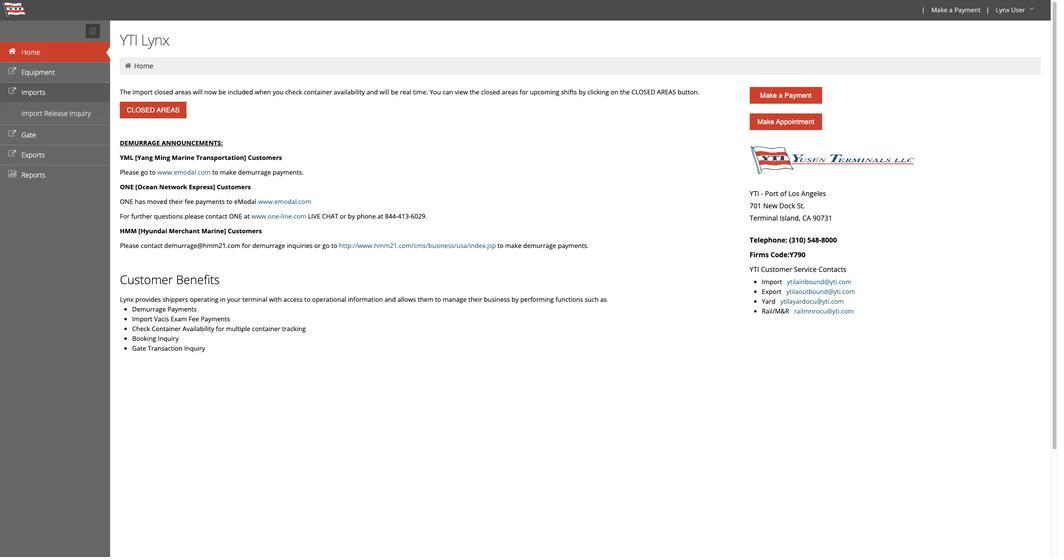 Task type: describe. For each thing, give the bounding box(es) containing it.
make appointment
[[758, 118, 815, 126]]

0 vertical spatial make
[[932, 5, 948, 14]]

operating
[[190, 295, 218, 304]]

1 horizontal spatial for
[[242, 241, 251, 250]]

0 horizontal spatial make a payment link
[[750, 87, 822, 104]]

1 horizontal spatial contact
[[206, 212, 227, 221]]

1 will from the left
[[193, 88, 203, 96]]

availability
[[183, 325, 214, 333]]

import release inquiry link
[[0, 106, 110, 121]]

customers for hmm [hyundai merchant marine] customers
[[228, 227, 262, 235]]

demurrage
[[120, 139, 160, 147]]

import for import
[[762, 278, 786, 286]]

export ytilaoutbound@yti.com yard ytilayardocu@yti.com rail/m&r railmnrocu@yti.com
[[762, 287, 855, 316]]

2 vertical spatial make
[[758, 118, 775, 126]]

2 horizontal spatial inquiry
[[184, 344, 205, 353]]

island,
[[780, 213, 801, 223]]

please
[[185, 212, 204, 221]]

external link image for imports
[[7, 88, 17, 95]]

0 vertical spatial payments
[[168, 305, 197, 314]]

http://www.hmm21.com/cms/business/usa/index.jsp link
[[339, 241, 496, 250]]

exam
[[171, 315, 187, 324]]

ytilaoutbound@yti.com
[[787, 287, 855, 296]]

marine]
[[201, 227, 226, 235]]

shippers
[[163, 295, 188, 304]]

www.emodal.com link for one has moved their fee payments to emodal www.emodal.com
[[258, 197, 311, 206]]

one [ocean network express] customers
[[120, 183, 251, 191]]

demurrage
[[132, 305, 166, 314]]

export
[[762, 287, 782, 296]]

multiple
[[226, 325, 250, 333]]

ytilayardocu@yti.com link
[[781, 297, 844, 306]]

yml
[[120, 153, 134, 162]]

8000
[[822, 235, 837, 245]]

announcements:
[[162, 139, 223, 147]]

can
[[443, 88, 453, 96]]

1 vertical spatial payment
[[785, 92, 812, 99]]

ytilainbound@yti.com link
[[787, 278, 852, 286]]

tracking
[[282, 325, 306, 333]]

1 be from the left
[[219, 88, 226, 96]]

firms code:y790
[[750, 250, 806, 259]]

1 vertical spatial contact
[[141, 241, 163, 250]]

hmm
[[120, 227, 137, 235]]

701
[[750, 201, 762, 211]]

please go to www.emodal.com to make demurrage payments.
[[120, 168, 304, 177]]

www.one-
[[251, 212, 281, 221]]

appointment
[[776, 118, 815, 126]]

manage
[[443, 295, 467, 304]]

vacis
[[154, 315, 169, 324]]

emodal
[[234, 197, 256, 206]]

business
[[484, 295, 510, 304]]

customers for one [ocean network express] customers
[[217, 183, 251, 191]]

yti - port of los angeles 701 new dock st. terminal island, ca 90731
[[750, 189, 833, 223]]

2 at from the left
[[378, 212, 383, 221]]

0 vertical spatial their
[[169, 197, 183, 206]]

clicking
[[588, 88, 609, 96]]

www.emodal.com link for to make demurrage payments.
[[157, 168, 211, 177]]

1 vertical spatial or
[[314, 241, 321, 250]]

external link image
[[7, 151, 17, 158]]

fee
[[185, 197, 194, 206]]

2 areas from the left
[[502, 88, 518, 96]]

lynx for provides
[[120, 295, 134, 304]]

exports link
[[0, 145, 110, 165]]

0 horizontal spatial a
[[779, 92, 783, 99]]

line.com
[[281, 212, 306, 221]]

0 vertical spatial go
[[141, 168, 148, 177]]

external link image for gate
[[7, 131, 17, 138]]

reports
[[21, 170, 45, 180]]

make appointment link
[[750, 114, 822, 130]]

0 vertical spatial inquiry
[[70, 109, 91, 118]]

questions
[[154, 212, 183, 221]]

ca
[[803, 213, 811, 223]]

angeles
[[801, 189, 826, 198]]

0 vertical spatial by
[[579, 88, 586, 96]]

now
[[204, 88, 217, 96]]

0 vertical spatial home image
[[7, 48, 17, 55]]

1 horizontal spatial home
[[134, 61, 153, 70]]

1 vertical spatial payments
[[201, 315, 230, 324]]

1 horizontal spatial lynx
[[141, 30, 169, 50]]

1 horizontal spatial home link
[[134, 61, 153, 70]]

0 horizontal spatial home link
[[0, 42, 110, 62]]

0 vertical spatial www.emodal.com
[[157, 168, 211, 177]]

import for import release inquiry
[[22, 109, 42, 118]]

lynx user
[[996, 5, 1025, 14]]

2 closed from the left
[[481, 88, 500, 96]]

real
[[400, 88, 412, 96]]

their inside lynx provides shippers operating in your terminal with access to operational information and allows them to manage their business by performing functions such as demurrage payments import vacis exam fee payments check container availability for multiple container tracking booking inquiry gate transaction inquiry
[[469, 295, 482, 304]]

availability
[[334, 88, 365, 96]]

one has moved their fee payments to emodal www.emodal.com
[[120, 197, 311, 206]]

and inside lynx provides shippers operating in your terminal with access to operational information and allows them to manage their business by performing functions such as demurrage payments import vacis exam fee payments check container availability for multiple container tracking booking inquiry gate transaction inquiry
[[385, 295, 396, 304]]

gate link
[[0, 125, 110, 145]]

yti for yti - port of los angeles 701 new dock st. terminal island, ca 90731
[[750, 189, 759, 198]]

operational
[[312, 295, 346, 304]]

[hyundai
[[138, 227, 167, 235]]

them
[[418, 295, 434, 304]]

when
[[255, 88, 271, 96]]

container
[[152, 325, 181, 333]]

release
[[44, 109, 68, 118]]

please for please contact demurrage@hmm21.com for demurrage inquiries or go to
[[120, 241, 139, 250]]

1 vertical spatial make
[[760, 92, 777, 99]]

548-
[[808, 235, 822, 245]]

1 closed from the left
[[154, 88, 173, 96]]

yml [yang ming marine transportation] customers
[[120, 153, 282, 162]]

network
[[159, 183, 187, 191]]

new
[[763, 201, 778, 211]]

hmm [hyundai merchant marine] customers
[[120, 227, 262, 235]]

demurrage@hmm21.com
[[164, 241, 240, 250]]

moved
[[147, 197, 167, 206]]

1 horizontal spatial make
[[505, 241, 522, 250]]

port
[[765, 189, 779, 198]]

yard
[[762, 297, 776, 306]]

-
[[761, 189, 763, 198]]

equipment link
[[0, 62, 110, 82]]

413-
[[398, 212, 411, 221]]

upcoming
[[530, 88, 560, 96]]

customer benefits
[[120, 272, 220, 288]]

0 horizontal spatial customer
[[120, 272, 173, 288]]

2 will from the left
[[380, 88, 389, 96]]

railmnrocu@yti.com link
[[794, 307, 854, 316]]

telephone:
[[750, 235, 788, 245]]

express]
[[189, 183, 215, 191]]

external link image for equipment
[[7, 68, 17, 75]]

gate inside lynx provides shippers operating in your terminal with access to operational information and allows them to manage their business by performing functions such as demurrage payments import vacis exam fee payments check container availability for multiple container tracking booking inquiry gate transaction inquiry
[[132, 344, 146, 353]]

1 vertical spatial inquiry
[[158, 334, 179, 343]]

inquiries
[[287, 241, 313, 250]]

terminal
[[750, 213, 778, 223]]

as
[[600, 295, 607, 304]]

bar chart image
[[7, 171, 17, 178]]

1 horizontal spatial or
[[340, 212, 346, 221]]

telephone: (310) 548-8000
[[750, 235, 837, 245]]

merchant
[[169, 227, 200, 235]]



Task type: locate. For each thing, give the bounding box(es) containing it.
marine
[[172, 153, 195, 162]]

fee
[[189, 315, 199, 324]]

yti inside yti - port of los angeles 701 new dock st. terminal island, ca 90731
[[750, 189, 759, 198]]

at down emodal
[[244, 212, 250, 221]]

inquiry right release
[[70, 109, 91, 118]]

payments up exam
[[168, 305, 197, 314]]

with
[[269, 295, 282, 304]]

rail/m&r
[[762, 307, 789, 316]]

terminal
[[242, 295, 267, 304]]

contact down one has moved their fee payments to emodal www.emodal.com
[[206, 212, 227, 221]]

code:y790
[[771, 250, 806, 259]]

please down yml
[[120, 168, 139, 177]]

benefits
[[176, 272, 220, 288]]

2 horizontal spatial for
[[520, 88, 528, 96]]

exports
[[21, 150, 45, 160]]

2 | from the left
[[986, 5, 990, 14]]

0 horizontal spatial gate
[[21, 130, 36, 140]]

customers
[[248, 153, 282, 162], [217, 183, 251, 191], [228, 227, 262, 235]]

www.emodal.com up www.one-line.com link in the left of the page
[[258, 197, 311, 206]]

1 horizontal spatial payment
[[955, 5, 981, 14]]

gate up exports
[[21, 130, 36, 140]]

external link image inside imports link
[[7, 88, 17, 95]]

[yang
[[135, 153, 153, 162]]

for down for further questions please contact one at www.one-line.com live chat or by phone at 844-413-6029.
[[242, 241, 251, 250]]

or right chat
[[340, 212, 346, 221]]

contacts
[[819, 265, 847, 274]]

1 vertical spatial payments.
[[558, 241, 589, 250]]

your
[[227, 295, 241, 304]]

www.emodal.com link down 'marine'
[[157, 168, 211, 177]]

closed right view
[[481, 88, 500, 96]]

1 vertical spatial home image
[[124, 62, 132, 69]]

ytilaoutbound@yti.com link
[[787, 287, 855, 296]]

1 vertical spatial external link image
[[7, 88, 17, 95]]

0 horizontal spatial payment
[[785, 92, 812, 99]]

time.
[[413, 88, 428, 96]]

1 horizontal spatial will
[[380, 88, 389, 96]]

home image up equipment link
[[7, 48, 17, 55]]

1 | from the left
[[922, 5, 925, 14]]

yti
[[120, 30, 138, 50], [750, 189, 759, 198], [750, 265, 759, 274]]

external link image up external link icon
[[7, 131, 17, 138]]

1 horizontal spatial www.emodal.com
[[258, 197, 311, 206]]

0 horizontal spatial lynx
[[120, 295, 134, 304]]

the
[[120, 88, 131, 96]]

payments up "availability"
[[201, 315, 230, 324]]

2 vertical spatial external link image
[[7, 131, 17, 138]]

areas
[[657, 88, 676, 96]]

0 vertical spatial payment
[[955, 5, 981, 14]]

0 vertical spatial please
[[120, 168, 139, 177]]

2 vertical spatial customers
[[228, 227, 262, 235]]

in
[[220, 295, 226, 304]]

0 vertical spatial import
[[22, 109, 42, 118]]

by right shifts
[[579, 88, 586, 96]]

1 horizontal spatial and
[[385, 295, 396, 304]]

such
[[585, 295, 599, 304]]

1 horizontal spatial container
[[304, 88, 332, 96]]

www.emodal.com down 'marine'
[[157, 168, 211, 177]]

www.emodal.com link up www.one-line.com link in the left of the page
[[258, 197, 311, 206]]

2 please from the top
[[120, 241, 139, 250]]

payment left lynx user
[[955, 5, 981, 14]]

1 horizontal spatial customer
[[761, 265, 793, 274]]

customers right transportation]
[[248, 153, 282, 162]]

1 horizontal spatial gate
[[132, 344, 146, 353]]

1 vertical spatial and
[[385, 295, 396, 304]]

http://www.hmm21.com/cms/business/usa/index.jsp
[[339, 241, 496, 250]]

one for one [ocean network express] customers
[[120, 183, 134, 191]]

1 vertical spatial container
[[252, 325, 280, 333]]

and left allows
[[385, 295, 396, 304]]

1 vertical spatial www.emodal.com link
[[258, 197, 311, 206]]

external link image
[[7, 68, 17, 75], [7, 88, 17, 95], [7, 131, 17, 138]]

2 external link image from the top
[[7, 88, 17, 95]]

the import closed areas will now be included when you check container availability and will be real time.  you can view the closed areas for upcoming shifts by clicking on the closed areas button.
[[120, 88, 700, 96]]

make a payment link
[[927, 0, 984, 21], [750, 87, 822, 104]]

home image up the
[[124, 62, 132, 69]]

home image
[[7, 48, 17, 55], [124, 62, 132, 69]]

1 horizontal spatial be
[[391, 88, 399, 96]]

2 be from the left
[[391, 88, 399, 96]]

by right business
[[512, 295, 519, 304]]

0 horizontal spatial www.emodal.com
[[157, 168, 211, 177]]

1 horizontal spatial import
[[132, 315, 152, 324]]

areas left upcoming
[[502, 88, 518, 96]]

external link image left imports
[[7, 88, 17, 95]]

0 vertical spatial one
[[120, 183, 134, 191]]

1 horizontal spatial home image
[[124, 62, 132, 69]]

functions
[[556, 295, 583, 304]]

and
[[367, 88, 378, 96], [385, 295, 396, 304]]

1 horizontal spatial |
[[986, 5, 990, 14]]

dock
[[780, 201, 796, 211]]

0 horizontal spatial will
[[193, 88, 203, 96]]

0 horizontal spatial make a payment
[[760, 92, 812, 99]]

www.one-line.com link
[[251, 212, 306, 221]]

you
[[273, 88, 284, 96]]

1 vertical spatial by
[[348, 212, 355, 221]]

their left fee
[[169, 197, 183, 206]]

yti customer service contacts
[[750, 265, 847, 274]]

home link down yti lynx
[[134, 61, 153, 70]]

customer down firms code:y790
[[761, 265, 793, 274]]

0 vertical spatial gate
[[21, 130, 36, 140]]

1 vertical spatial please
[[120, 241, 139, 250]]

los
[[789, 189, 800, 198]]

customer up the provides
[[120, 272, 173, 288]]

live
[[308, 212, 321, 221]]

0 vertical spatial and
[[367, 88, 378, 96]]

2 vertical spatial lynx
[[120, 295, 134, 304]]

1 horizontal spatial payments.
[[558, 241, 589, 250]]

their right manage
[[469, 295, 482, 304]]

contact
[[206, 212, 227, 221], [141, 241, 163, 250]]

0 horizontal spatial home
[[21, 47, 40, 57]]

allows
[[398, 295, 416, 304]]

import inside lynx provides shippers operating in your terminal with access to operational information and allows them to manage their business by performing functions such as demurrage payments import vacis exam fee payments check container availability for multiple container tracking booking inquiry gate transaction inquiry
[[132, 315, 152, 324]]

0 horizontal spatial contact
[[141, 241, 163, 250]]

will
[[193, 88, 203, 96], [380, 88, 389, 96]]

1 horizontal spatial a
[[950, 5, 953, 14]]

or right the inquiries
[[314, 241, 321, 250]]

0 vertical spatial a
[[950, 5, 953, 14]]

please for please go to
[[120, 168, 139, 177]]

one left has
[[120, 197, 133, 206]]

by inside lynx provides shippers operating in your terminal with access to operational information and allows them to manage their business by performing functions such as demurrage payments import vacis exam fee payments check container availability for multiple container tracking booking inquiry gate transaction inquiry
[[512, 295, 519, 304]]

be right now
[[219, 88, 226, 96]]

1 areas from the left
[[175, 88, 191, 96]]

container left tracking
[[252, 325, 280, 333]]

1 vertical spatial make a payment link
[[750, 87, 822, 104]]

0 horizontal spatial and
[[367, 88, 378, 96]]

import up check
[[132, 315, 152, 324]]

1 horizontal spatial make a payment
[[932, 5, 981, 14]]

gate down booking
[[132, 344, 146, 353]]

0 horizontal spatial payments.
[[273, 168, 304, 177]]

lynx user link
[[992, 0, 1040, 21]]

angle down image
[[1027, 5, 1037, 12]]

be left real
[[391, 88, 399, 96]]

closed
[[632, 88, 656, 96]]

you
[[430, 88, 441, 96]]

closed right "import"
[[154, 88, 173, 96]]

container inside lynx provides shippers operating in your terminal with access to operational information and allows them to manage their business by performing functions such as demurrage payments import vacis exam fee payments check container availability for multiple container tracking booking inquiry gate transaction inquiry
[[252, 325, 280, 333]]

payments
[[196, 197, 225, 206]]

make
[[932, 5, 948, 14], [760, 92, 777, 99], [758, 118, 775, 126]]

customers up emodal
[[217, 183, 251, 191]]

1 horizontal spatial their
[[469, 295, 482, 304]]

external link image inside "gate" link
[[7, 131, 17, 138]]

import
[[22, 109, 42, 118], [762, 278, 786, 286], [132, 315, 152, 324]]

0 vertical spatial make a payment link
[[927, 0, 984, 21]]

shifts
[[561, 88, 577, 96]]

0 horizontal spatial at
[[244, 212, 250, 221]]

0 vertical spatial make
[[220, 168, 236, 177]]

one for one has moved their fee payments to emodal www.emodal.com
[[120, 197, 133, 206]]

one left [ocean
[[120, 183, 134, 191]]

home up equipment
[[21, 47, 40, 57]]

home down yti lynx
[[134, 61, 153, 70]]

and right availability
[[367, 88, 378, 96]]

2 vertical spatial by
[[512, 295, 519, 304]]

1 horizontal spatial closed
[[481, 88, 500, 96]]

2 horizontal spatial lynx
[[996, 5, 1010, 14]]

1 vertical spatial customers
[[217, 183, 251, 191]]

0 horizontal spatial go
[[141, 168, 148, 177]]

areas left now
[[175, 88, 191, 96]]

1 please from the top
[[120, 168, 139, 177]]

0 horizontal spatial www.emodal.com link
[[157, 168, 211, 177]]

please contact demurrage@hmm21.com for demurrage inquiries or go to http://www.hmm21.com/cms/business/usa/index.jsp to make demurrage payments.
[[120, 241, 589, 250]]

for left upcoming
[[520, 88, 528, 96]]

equipment
[[21, 68, 55, 77]]

contact down [hyundai
[[141, 241, 163, 250]]

0 horizontal spatial container
[[252, 325, 280, 333]]

inquiry down "availability"
[[184, 344, 205, 353]]

1 external link image from the top
[[7, 68, 17, 75]]

0 vertical spatial www.emodal.com link
[[157, 168, 211, 177]]

1 at from the left
[[244, 212, 250, 221]]

yti lynx
[[120, 30, 169, 50]]

ytilainbound@yti.com
[[787, 278, 852, 286]]

service
[[794, 265, 817, 274]]

by left phone
[[348, 212, 355, 221]]

access
[[283, 295, 303, 304]]

lynx inside lynx provides shippers operating in your terminal with access to operational information and allows them to manage their business by performing functions such as demurrage payments import vacis exam fee payments check container availability for multiple container tracking booking inquiry gate transaction inquiry
[[120, 295, 134, 304]]

railmnrocu@yti.com
[[794, 307, 854, 316]]

1 vertical spatial import
[[762, 278, 786, 286]]

2 vertical spatial yti
[[750, 265, 759, 274]]

2 horizontal spatial import
[[762, 278, 786, 286]]

of
[[781, 189, 787, 198]]

external link image left equipment
[[7, 68, 17, 75]]

for inside lynx provides shippers operating in your terminal with access to operational information and allows them to manage their business by performing functions such as demurrage payments import vacis exam fee payments check container availability for multiple container tracking booking inquiry gate transaction inquiry
[[216, 325, 224, 333]]

home link up equipment
[[0, 42, 110, 62]]

will left now
[[193, 88, 203, 96]]

1 horizontal spatial go
[[322, 241, 330, 250]]

1 vertical spatial gate
[[132, 344, 146, 353]]

lynx for user
[[996, 5, 1010, 14]]

one down emodal
[[229, 212, 242, 221]]

ytilayardocu@yti.com
[[781, 297, 844, 306]]

yti for yti customer service contacts
[[750, 265, 759, 274]]

0 vertical spatial make a payment
[[932, 5, 981, 14]]

imports
[[21, 88, 45, 97]]

0 horizontal spatial |
[[922, 5, 925, 14]]

0 vertical spatial external link image
[[7, 68, 17, 75]]

at left the 844-
[[378, 212, 383, 221]]

payment up appointment
[[785, 92, 812, 99]]

import release inquiry
[[22, 109, 91, 118]]

included
[[228, 88, 253, 96]]

[ocean
[[135, 183, 158, 191]]

1 vertical spatial make a payment
[[760, 92, 812, 99]]

3 external link image from the top
[[7, 131, 17, 138]]

view
[[455, 88, 468, 96]]

to
[[150, 168, 156, 177], [212, 168, 218, 177], [227, 197, 233, 206], [331, 241, 338, 250], [498, 241, 504, 250], [304, 295, 310, 304], [435, 295, 441, 304]]

import up the export at bottom right
[[762, 278, 786, 286]]

yti for yti lynx
[[120, 30, 138, 50]]

import down imports
[[22, 109, 42, 118]]

2 vertical spatial inquiry
[[184, 344, 205, 353]]

0 vertical spatial or
[[340, 212, 346, 221]]

transportation]
[[196, 153, 246, 162]]

1 vertical spatial one
[[120, 197, 133, 206]]

0 horizontal spatial make
[[220, 168, 236, 177]]

performing
[[520, 295, 554, 304]]

imports link
[[0, 82, 110, 102]]

0 horizontal spatial for
[[216, 325, 224, 333]]

2 the from the left
[[620, 88, 630, 96]]

their
[[169, 197, 183, 206], [469, 295, 482, 304]]

be
[[219, 88, 226, 96], [391, 88, 399, 96]]

0 vertical spatial payments.
[[273, 168, 304, 177]]

0 vertical spatial customers
[[248, 153, 282, 162]]

will left real
[[380, 88, 389, 96]]

1 vertical spatial www.emodal.com
[[258, 197, 311, 206]]

customers down www.one-
[[228, 227, 262, 235]]

0 vertical spatial for
[[520, 88, 528, 96]]

the right the "on"
[[620, 88, 630, 96]]

1 the from the left
[[470, 88, 480, 96]]

on
[[611, 88, 619, 96]]

container right check
[[304, 88, 332, 96]]

the right view
[[470, 88, 480, 96]]

1 vertical spatial make
[[505, 241, 522, 250]]

1 horizontal spatial inquiry
[[158, 334, 179, 343]]

for further questions please contact one at www.one-line.com live chat or by phone at 844-413-6029.
[[120, 212, 427, 221]]

gate
[[21, 130, 36, 140], [132, 344, 146, 353]]

transaction
[[148, 344, 183, 353]]

customer
[[761, 265, 793, 274], [120, 272, 173, 288]]

|
[[922, 5, 925, 14], [986, 5, 990, 14]]

go down [yang
[[141, 168, 148, 177]]

lynx provides shippers operating in your terminal with access to operational information and allows them to manage their business by performing functions such as demurrage payments import vacis exam fee payments check container availability for multiple container tracking booking inquiry gate transaction inquiry
[[120, 295, 607, 353]]

1 horizontal spatial make a payment link
[[927, 0, 984, 21]]

go right the inquiries
[[322, 241, 330, 250]]

booking
[[132, 334, 156, 343]]

firms
[[750, 250, 769, 259]]

inquiry down container
[[158, 334, 179, 343]]

chat
[[322, 212, 338, 221]]

0 horizontal spatial the
[[470, 88, 480, 96]]

the
[[470, 88, 480, 96], [620, 88, 630, 96]]

external link image inside equipment link
[[7, 68, 17, 75]]

for left multiple
[[216, 325, 224, 333]]

0 vertical spatial home
[[21, 47, 40, 57]]

import
[[133, 88, 153, 96]]

2 vertical spatial one
[[229, 212, 242, 221]]

lynx inside lynx user "link"
[[996, 5, 1010, 14]]

1 vertical spatial go
[[322, 241, 330, 250]]

None submit
[[120, 102, 187, 118]]

0 vertical spatial yti
[[120, 30, 138, 50]]

please down hmm
[[120, 241, 139, 250]]



Task type: vqa. For each thing, say whether or not it's contained in the screenshot.
'go' inside the the Please contact demurrage@hmm21.com for demurrage inquiries or go to
no



